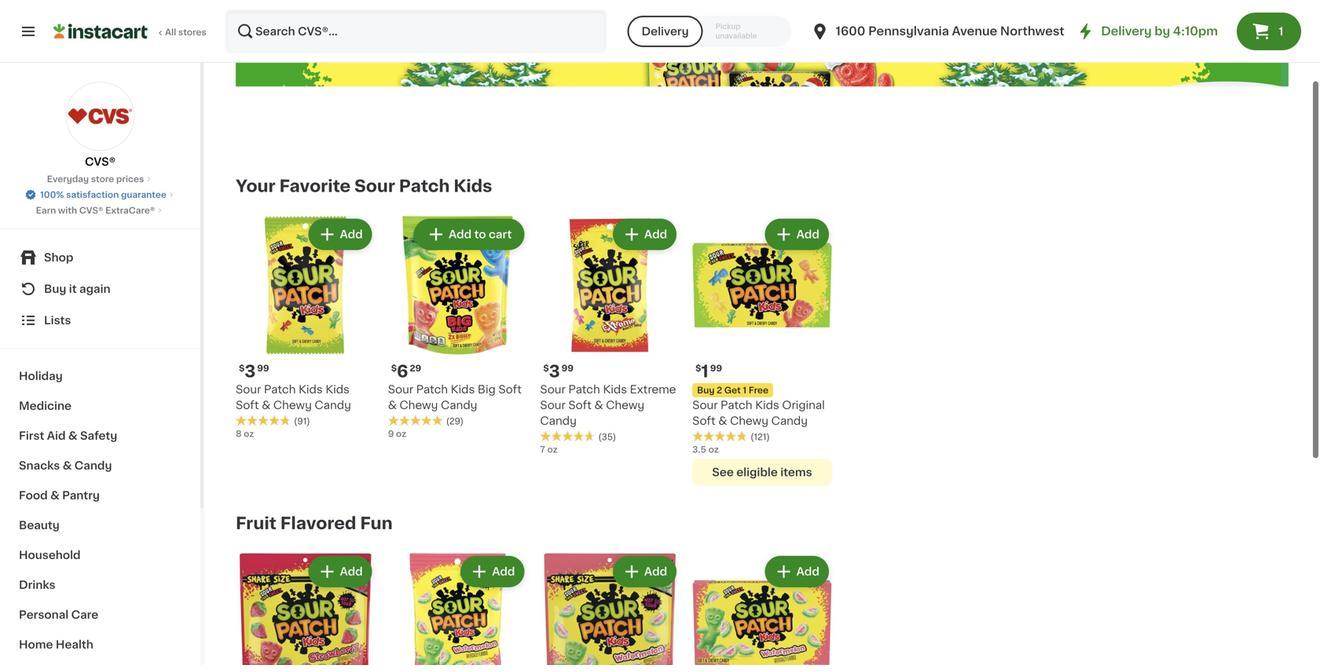 Task type: locate. For each thing, give the bounding box(es) containing it.
delivery inside button
[[642, 26, 689, 37]]

chewy
[[273, 400, 312, 411], [400, 400, 438, 411], [606, 400, 645, 411], [730, 416, 769, 427]]

candy inside sour patch kids kids soft & chewy candy
[[315, 400, 351, 411]]

household
[[19, 550, 81, 561]]

chewy inside sour patch kids big soft & chewy candy
[[400, 400, 438, 411]]

again
[[79, 284, 111, 295]]

personal care
[[19, 610, 98, 621]]

buy 2 get 1 free
[[697, 386, 769, 395]]

candy for buy 2 get 1 free
[[771, 416, 808, 427]]

99 up sour patch kids extreme sour soft & chewy candy
[[562, 364, 574, 373]]

$ inside $ 6 29
[[391, 364, 397, 373]]

buy
[[44, 284, 66, 295], [697, 386, 715, 395]]

4 $ from the left
[[543, 364, 549, 373]]

3 up sour patch kids extreme sour soft & chewy candy
[[549, 364, 560, 380]]

home health
[[19, 640, 93, 651]]

everyday store prices link
[[47, 173, 153, 185]]

sour
[[354, 178, 395, 194], [236, 384, 261, 395], [388, 384, 413, 395], [540, 384, 566, 395], [692, 400, 718, 411], [540, 400, 566, 411]]

oz right 7
[[547, 446, 558, 454]]

1 horizontal spatial 3
[[549, 364, 560, 380]]

holiday
[[19, 371, 63, 382]]

add to cart
[[449, 229, 512, 240]]

chewy up (91)
[[273, 400, 312, 411]]

1 horizontal spatial delivery
[[1101, 26, 1152, 37]]

lists
[[44, 315, 71, 326]]

1 vertical spatial cvs®
[[79, 206, 103, 215]]

with
[[58, 206, 77, 215]]

sour for sour patch kids original soft & chewy candy
[[692, 400, 718, 411]]

holiday link
[[9, 361, 191, 391]]

buy sour patch kids image
[[236, 10, 1289, 142]]

$ 3 99 up sour patch kids extreme sour soft & chewy candy
[[543, 364, 574, 380]]

$ 1 99
[[696, 364, 722, 380]]

$
[[239, 364, 245, 373], [391, 364, 397, 373], [696, 364, 701, 373], [543, 364, 549, 373]]

patch for sour patch kids extreme sour soft & chewy candy
[[568, 384, 600, 395]]

kids inside sour patch kids big soft & chewy candy
[[451, 384, 475, 395]]

care
[[71, 610, 98, 621]]

0 vertical spatial buy
[[44, 284, 66, 295]]

oz for sour patch kids original soft & chewy candy
[[709, 446, 719, 454]]

service type group
[[627, 16, 792, 47]]

0 horizontal spatial 3
[[245, 364, 256, 380]]

patch for sour patch kids original soft & chewy candy
[[721, 400, 752, 411]]

oz
[[244, 430, 254, 439], [396, 430, 406, 439], [709, 446, 719, 454], [547, 446, 558, 454]]

fruit
[[236, 516, 276, 532]]

home health link
[[9, 630, 191, 660]]

$ for sour patch kids kids soft & chewy candy
[[239, 364, 245, 373]]

chewy down extreme
[[606, 400, 645, 411]]

1600 pennsylvania avenue northwest button
[[811, 9, 1065, 53]]

soft
[[498, 384, 522, 395], [236, 400, 259, 411], [568, 400, 592, 411], [692, 416, 716, 427]]

patch inside sour patch kids extreme sour soft & chewy candy
[[568, 384, 600, 395]]

extreme
[[630, 384, 676, 395]]

0 horizontal spatial delivery
[[642, 26, 689, 37]]

delivery button
[[627, 16, 703, 47]]

3 for sour patch kids kids soft & chewy candy
[[245, 364, 256, 380]]

cvs® logo image
[[66, 82, 135, 151]]

0 horizontal spatial buy
[[44, 284, 66, 295]]

1 $ 3 99 from the left
[[239, 364, 269, 380]]

0 horizontal spatial $ 3 99
[[239, 364, 269, 380]]

add button
[[310, 220, 371, 249], [614, 220, 675, 249], [767, 220, 827, 249], [310, 558, 371, 586], [462, 558, 523, 586], [614, 558, 675, 586], [767, 558, 827, 586]]

& inside sour patch kids kids soft & chewy candy
[[262, 400, 271, 411]]

eligible
[[736, 467, 778, 478]]

2 horizontal spatial 1
[[1279, 26, 1283, 37]]

by
[[1155, 26, 1170, 37]]

1 horizontal spatial 99
[[562, 364, 574, 373]]

patch up (35)
[[568, 384, 600, 395]]

2 99 from the left
[[710, 364, 722, 373]]

2 $ 3 99 from the left
[[543, 364, 574, 380]]

soft inside sour patch kids big soft & chewy candy
[[498, 384, 522, 395]]

oz right 3.5 on the bottom of page
[[709, 446, 719, 454]]

candy
[[315, 400, 351, 411], [441, 400, 477, 411], [771, 416, 808, 427], [540, 416, 577, 427], [74, 460, 112, 471]]

$ 3 99 up sour patch kids kids soft & chewy candy
[[239, 364, 269, 380]]

see eligible items button
[[692, 459, 832, 486]]

1 button
[[1237, 13, 1301, 50]]

patch inside sour patch kids big soft & chewy candy
[[416, 384, 448, 395]]

add inside button
[[449, 229, 472, 240]]

& inside sour patch kids extreme sour soft & chewy candy
[[594, 400, 603, 411]]

sour for sour patch kids kids soft & chewy candy
[[236, 384, 261, 395]]

sour patch kids extreme sour soft & chewy candy
[[540, 384, 676, 427]]

sour inside "sour patch kids original soft & chewy candy"
[[692, 400, 718, 411]]

everyday store prices
[[47, 175, 144, 183]]

everyday
[[47, 175, 89, 183]]

patch down 'buy 2 get 1 free'
[[721, 400, 752, 411]]

3 up sour patch kids kids soft & chewy candy
[[245, 364, 256, 380]]

8 oz
[[236, 430, 254, 439]]

3 $ from the left
[[696, 364, 701, 373]]

kids for sour patch kids extreme sour soft & chewy candy
[[603, 384, 627, 395]]

cart
[[489, 229, 512, 240]]

patch for sour patch kids kids soft & chewy candy
[[264, 384, 296, 395]]

kids inside "sour patch kids original soft & chewy candy"
[[755, 400, 779, 411]]

shop
[[44, 252, 73, 263]]

99 up 2 on the bottom of the page
[[710, 364, 722, 373]]

buy left it
[[44, 284, 66, 295]]

1 $ from the left
[[239, 364, 245, 373]]

1 3 from the left
[[245, 364, 256, 380]]

oz right 9 on the left bottom of page
[[396, 430, 406, 439]]

food & pantry link
[[9, 481, 191, 511]]

1 vertical spatial buy
[[697, 386, 715, 395]]

household link
[[9, 541, 191, 570]]

(29)
[[446, 417, 464, 426]]

$ inside $ 1 99
[[696, 364, 701, 373]]

buy inside item carousel region
[[697, 386, 715, 395]]

chewy inside sour patch kids kids soft & chewy candy
[[273, 400, 312, 411]]

kids inside sour patch kids extreme sour soft & chewy candy
[[603, 384, 627, 395]]

soft inside sour patch kids kids soft & chewy candy
[[236, 400, 259, 411]]

cvs® up everyday store prices link
[[85, 156, 116, 167]]

favorite
[[279, 178, 351, 194]]

3 99 from the left
[[562, 364, 574, 373]]

patch inside sour patch kids kids soft & chewy candy
[[264, 384, 296, 395]]

$ up sour patch kids kids soft & chewy candy
[[239, 364, 245, 373]]

buy inside buy it again link
[[44, 284, 66, 295]]

soft inside "sour patch kids original soft & chewy candy"
[[692, 416, 716, 427]]

9
[[388, 430, 394, 439]]

candy inside "sour patch kids original soft & chewy candy"
[[771, 416, 808, 427]]

0 horizontal spatial 99
[[257, 364, 269, 373]]

candy inside sour patch kids big soft & chewy candy
[[441, 400, 477, 411]]

100% satisfaction guarantee
[[40, 191, 167, 199]]

personal care link
[[9, 600, 191, 630]]

1 99 from the left
[[257, 364, 269, 373]]

cvs® down satisfaction
[[79, 206, 103, 215]]

soft for buy 2 get 1 free
[[692, 416, 716, 427]]

kids for sour patch kids kids soft & chewy candy
[[299, 384, 323, 395]]

shop link
[[9, 242, 191, 273]]

buy left 2 on the bottom of the page
[[697, 386, 715, 395]]

sour for sour patch kids big soft & chewy candy
[[388, 384, 413, 395]]

patch up add to cart button
[[399, 178, 450, 194]]

cvs®
[[85, 156, 116, 167], [79, 206, 103, 215]]

3 for sour patch kids extreme sour soft & chewy candy
[[549, 364, 560, 380]]

$ left 29
[[391, 364, 397, 373]]

99
[[257, 364, 269, 373], [710, 364, 722, 373], [562, 364, 574, 373]]

your favorite sour patch kids
[[236, 178, 492, 194]]

sour patch kids big soft & chewy candy
[[388, 384, 522, 411]]

99 for buy 2 get 1 free
[[710, 364, 722, 373]]

1 horizontal spatial $ 3 99
[[543, 364, 574, 380]]

$ 3 99 for sour patch kids extreme sour soft & chewy candy
[[543, 364, 574, 380]]

chewy up 9 oz
[[400, 400, 438, 411]]

flavored
[[280, 516, 356, 532]]

add
[[340, 229, 363, 240], [449, 229, 472, 240], [644, 229, 667, 240], [797, 229, 819, 240], [340, 567, 363, 578], [492, 567, 515, 578], [644, 567, 667, 578], [797, 567, 819, 578]]

99 up sour patch kids kids soft & chewy candy
[[257, 364, 269, 373]]

instacart logo image
[[53, 22, 148, 41]]

0 horizontal spatial 1
[[701, 364, 709, 380]]

None search field
[[225, 9, 607, 53]]

&
[[262, 400, 271, 411], [388, 400, 397, 411], [594, 400, 603, 411], [718, 416, 727, 427], [68, 431, 77, 442], [63, 460, 72, 471], [50, 490, 60, 501]]

sour inside sour patch kids kids soft & chewy candy
[[236, 384, 261, 395]]

chewy up (121)
[[730, 416, 769, 427]]

99 for sour patch kids extreme sour soft & chewy candy
[[562, 364, 574, 373]]

29
[[410, 364, 421, 373]]

sour inside sour patch kids big soft & chewy candy
[[388, 384, 413, 395]]

patch down 29
[[416, 384, 448, 395]]

patch inside "sour patch kids original soft & chewy candy"
[[721, 400, 752, 411]]

free
[[749, 386, 769, 395]]

chewy inside "sour patch kids original soft & chewy candy"
[[730, 416, 769, 427]]

★★★★★
[[236, 415, 291, 426], [236, 415, 291, 426], [388, 415, 443, 426], [388, 415, 443, 426], [692, 431, 747, 442], [692, 431, 747, 442], [540, 431, 595, 442], [540, 431, 595, 442]]

beauty
[[19, 520, 60, 531]]

99 inside $ 1 99
[[710, 364, 722, 373]]

0 vertical spatial 1
[[1279, 26, 1283, 37]]

1 horizontal spatial 1
[[743, 386, 747, 395]]

soft for 3
[[236, 400, 259, 411]]

oz for sour patch kids big soft & chewy candy
[[396, 430, 406, 439]]

see
[[712, 467, 734, 478]]

first aid & safety
[[19, 431, 117, 442]]

$ up 'buy 2 get 1 free'
[[696, 364, 701, 373]]

product group
[[236, 216, 375, 441], [388, 216, 528, 441], [540, 216, 680, 456], [692, 216, 832, 486], [236, 553, 375, 666], [388, 553, 528, 666], [540, 553, 680, 666], [692, 553, 832, 666]]

patch up (91)
[[264, 384, 296, 395]]

delivery
[[1101, 26, 1152, 37], [642, 26, 689, 37]]

it
[[69, 284, 77, 295]]

2 3 from the left
[[549, 364, 560, 380]]

to
[[474, 229, 486, 240]]

drinks
[[19, 580, 55, 591]]

product group containing 6
[[388, 216, 528, 441]]

2 $ from the left
[[391, 364, 397, 373]]

delivery for delivery by 4:10pm
[[1101, 26, 1152, 37]]

$ for sour patch kids big soft & chewy candy
[[391, 364, 397, 373]]

2 horizontal spatial 99
[[710, 364, 722, 373]]

1 horizontal spatial buy
[[697, 386, 715, 395]]

oz for sour patch kids extreme sour soft & chewy candy
[[547, 446, 558, 454]]

buy for buy 2 get 1 free
[[697, 386, 715, 395]]

fruit flavored fun
[[236, 516, 393, 532]]

1 vertical spatial 1
[[701, 364, 709, 380]]

chewy for 3
[[273, 400, 312, 411]]

$ up sour patch kids extreme sour soft & chewy candy
[[543, 364, 549, 373]]

oz right 8
[[244, 430, 254, 439]]

$ 3 99 for sour patch kids kids soft & chewy candy
[[239, 364, 269, 380]]

candy inside sour patch kids extreme sour soft & chewy candy
[[540, 416, 577, 427]]



Task type: describe. For each thing, give the bounding box(es) containing it.
$ 6 29
[[391, 364, 421, 380]]

food & pantry
[[19, 490, 100, 501]]

delivery by 4:10pm
[[1101, 26, 1218, 37]]

drinks link
[[9, 570, 191, 600]]

$ for buy 2 get 1 free
[[696, 364, 701, 373]]

1600 pennsylvania avenue northwest
[[836, 26, 1065, 37]]

cvs® inside "earn with cvs® extracare®" link
[[79, 206, 103, 215]]

medicine
[[19, 401, 72, 412]]

earn with cvs® extracare® link
[[36, 204, 164, 217]]

get
[[724, 386, 741, 395]]

100%
[[40, 191, 64, 199]]

personal
[[19, 610, 69, 621]]

product group containing 1
[[692, 216, 832, 486]]

3.5 oz
[[692, 446, 719, 454]]

delivery for delivery
[[642, 26, 689, 37]]

buy it again
[[44, 284, 111, 295]]

store
[[91, 175, 114, 183]]

original
[[782, 400, 825, 411]]

add to cart button
[[416, 220, 523, 249]]

2
[[717, 386, 722, 395]]

pennsylvania
[[868, 26, 949, 37]]

your
[[236, 178, 275, 194]]

avenue
[[952, 26, 997, 37]]

99 for sour patch kids kids soft & chewy candy
[[257, 364, 269, 373]]

candy inside "link"
[[74, 460, 112, 471]]

0 vertical spatial cvs®
[[85, 156, 116, 167]]

sour patch kids kids soft & chewy candy
[[236, 384, 351, 411]]

first aid & safety link
[[9, 421, 191, 451]]

prices
[[116, 175, 144, 183]]

1600
[[836, 26, 865, 37]]

7
[[540, 446, 545, 454]]

earn with cvs® extracare®
[[36, 206, 155, 215]]

buy it again link
[[9, 273, 191, 305]]

snacks & candy link
[[9, 451, 191, 481]]

6
[[397, 364, 408, 380]]

soft inside sour patch kids extreme sour soft & chewy candy
[[568, 400, 592, 411]]

candy for 3
[[315, 400, 351, 411]]

chewy inside sour patch kids extreme sour soft & chewy candy
[[606, 400, 645, 411]]

safety
[[80, 431, 117, 442]]

cvs® link
[[66, 82, 135, 170]]

all stores
[[165, 28, 206, 37]]

$ for sour patch kids extreme sour soft & chewy candy
[[543, 364, 549, 373]]

home
[[19, 640, 53, 651]]

2 vertical spatial 1
[[743, 386, 747, 395]]

Search field
[[226, 11, 605, 52]]

1 inside button
[[1279, 26, 1283, 37]]

health
[[56, 640, 93, 651]]

see eligible items
[[712, 467, 812, 478]]

aid
[[47, 431, 66, 442]]

food
[[19, 490, 48, 501]]

fun
[[360, 516, 393, 532]]

item carousel region
[[214, 209, 1289, 496]]

items
[[780, 467, 812, 478]]

delivery by 4:10pm link
[[1076, 22, 1218, 41]]

(91)
[[294, 417, 310, 426]]

kids for sour patch kids original soft & chewy candy
[[755, 400, 779, 411]]

& inside sour patch kids big soft & chewy candy
[[388, 400, 397, 411]]

& inside "sour patch kids original soft & chewy candy"
[[718, 416, 727, 427]]

snacks & candy
[[19, 460, 112, 471]]

buy for buy it again
[[44, 284, 66, 295]]

all stores link
[[53, 9, 207, 53]]

all
[[165, 28, 176, 37]]

medicine link
[[9, 391, 191, 421]]

stores
[[178, 28, 206, 37]]

patch for sour patch kids big soft & chewy candy
[[416, 384, 448, 395]]

soft for 6
[[498, 384, 522, 395]]

earn
[[36, 206, 56, 215]]

sour for sour patch kids extreme sour soft & chewy candy
[[540, 384, 566, 395]]

3.5
[[692, 446, 706, 454]]

extracare®
[[105, 206, 155, 215]]

& inside "link"
[[63, 460, 72, 471]]

candy for 6
[[441, 400, 477, 411]]

sour patch kids original soft & chewy candy
[[692, 400, 825, 427]]

chewy for 6
[[400, 400, 438, 411]]

snacks
[[19, 460, 60, 471]]

100% satisfaction guarantee button
[[24, 185, 176, 201]]

northwest
[[1000, 26, 1065, 37]]

(35)
[[598, 433, 616, 442]]

(121)
[[751, 433, 770, 442]]

guarantee
[[121, 191, 167, 199]]

9 oz
[[388, 430, 406, 439]]

beauty link
[[9, 511, 191, 541]]

oz for sour patch kids kids soft & chewy candy
[[244, 430, 254, 439]]

chewy for buy 2 get 1 free
[[730, 416, 769, 427]]

4:10pm
[[1173, 26, 1218, 37]]

pantry
[[62, 490, 100, 501]]

8
[[236, 430, 242, 439]]

7 oz
[[540, 446, 558, 454]]

kids for sour patch kids big soft & chewy candy
[[451, 384, 475, 395]]



Task type: vqa. For each thing, say whether or not it's contained in the screenshot.
TRY INSTACART+
no



